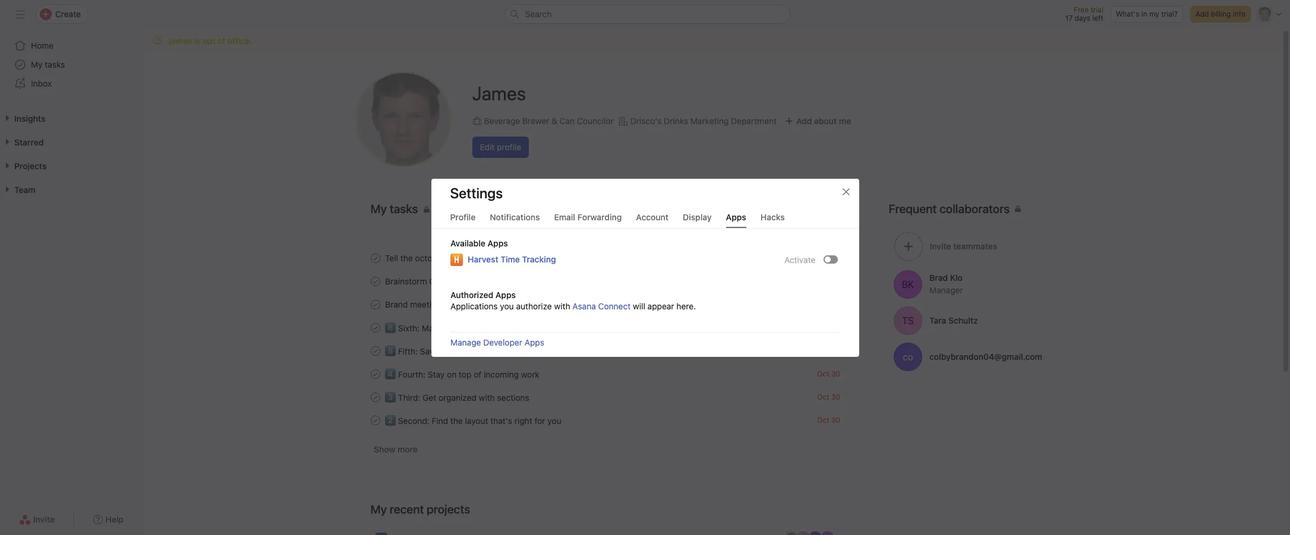 Task type: locate. For each thing, give the bounding box(es) containing it.
completed image left tell
[[368, 251, 383, 265]]

manage developer apps link
[[450, 337, 544, 347]]

0 vertical spatial completed checkbox
[[368, 274, 383, 289]]

ja
[[387, 100, 420, 139]]

Completed checkbox
[[368, 274, 383, 289], [368, 321, 383, 335], [368, 413, 383, 428]]

3 completed checkbox from the top
[[368, 344, 383, 358]]

beverage
[[484, 116, 520, 126]]

is
[[194, 36, 201, 46]]

completed checkbox left tell
[[368, 251, 383, 265]]

1 vertical spatial completed image
[[368, 367, 383, 381]]

3 completed image from the top
[[368, 390, 383, 405]]

in inside button
[[1142, 10, 1148, 18]]

with right authorize
[[554, 301, 570, 311]]

you inside authorized apps applications you authorize with asana connect will appear here.
[[500, 301, 514, 311]]

days
[[1075, 14, 1091, 23]]

stay
[[428, 370, 445, 380]]

apps
[[726, 212, 747, 222], [488, 238, 508, 248], [495, 290, 516, 300], [525, 337, 544, 347]]

completed image for brainstorm
[[368, 274, 383, 289]]

trial?
[[1162, 10, 1178, 18]]

0 vertical spatial my
[[31, 59, 43, 70]]

add about me button
[[782, 110, 854, 132]]

2️⃣ second: find the layout that's right for you
[[385, 416, 561, 426]]

profile
[[450, 212, 476, 222]]

1 vertical spatial completed checkbox
[[368, 321, 383, 335]]

the right find
[[450, 416, 463, 426]]

2 completed image from the top
[[368, 298, 383, 312]]

in left my
[[1142, 10, 1148, 18]]

5️⃣
[[385, 347, 396, 357]]

tracking
[[522, 254, 556, 264]]

incoming
[[484, 370, 519, 380]]

my for my recent projects
[[371, 503, 387, 517]]

work up sections
[[521, 370, 539, 380]]

completed checkbox left 2️⃣
[[368, 413, 383, 428]]

completed checkbox for 5️⃣
[[368, 344, 383, 358]]

with
[[443, 300, 459, 310], [554, 301, 570, 311], [479, 393, 495, 403]]

0 vertical spatial add
[[1196, 10, 1210, 18]]

available apps
[[450, 238, 508, 248]]

apps button
[[726, 212, 747, 228]]

0 vertical spatial completed image
[[368, 251, 383, 265]]

add for add about me
[[797, 116, 812, 126]]

my tasks
[[31, 59, 65, 70]]

add billing info
[[1196, 10, 1246, 18]]

by
[[460, 347, 469, 357]]

with up 'layout'
[[479, 393, 495, 403]]

1 vertical spatial of
[[474, 370, 481, 380]]

show more button
[[371, 439, 421, 461]]

asana right developer
[[532, 347, 556, 357]]

2️⃣
[[385, 416, 396, 426]]

my tasks link
[[7, 55, 136, 74]]

available
[[450, 238, 485, 248]]

completed image left 2️⃣
[[368, 413, 383, 428]]

hacks
[[761, 212, 785, 222]]

completed image for 6️⃣
[[368, 321, 383, 335]]

completed checkbox left brand
[[368, 298, 383, 312]]

0 horizontal spatial asana
[[532, 347, 556, 357]]

drisco's drinks marketing department
[[631, 116, 777, 126]]

4 oct 30 from the top
[[817, 416, 840, 425]]

2 oct 30 button from the top
[[817, 370, 840, 379]]

marketing down flavors
[[476, 300, 515, 310]]

completed image for 4️⃣
[[368, 367, 383, 381]]

1 horizontal spatial with
[[479, 393, 495, 403]]

email forwarding
[[554, 212, 622, 222]]

email
[[554, 212, 576, 222]]

the down cola
[[462, 300, 474, 310]]

add about me
[[797, 116, 852, 126]]

hide sidebar image
[[15, 10, 25, 19]]

1 horizontal spatial in
[[1142, 10, 1148, 18]]

2 completed image from the top
[[368, 367, 383, 381]]

what's in my trial?
[[1116, 10, 1178, 18]]

forwarding
[[578, 212, 622, 222]]

0 horizontal spatial with
[[443, 300, 459, 310]]

1 completed checkbox from the top
[[368, 274, 383, 289]]

left
[[1093, 14, 1104, 23]]

the right tell
[[400, 253, 413, 263]]

1 oct from the top
[[817, 254, 829, 263]]

you left 'love'
[[448, 253, 462, 263]]

you right for
[[547, 416, 561, 426]]

0 horizontal spatial james
[[167, 36, 192, 46]]

completed checkbox for 4️⃣
[[368, 367, 383, 381]]

completed image left the 4️⃣
[[368, 367, 383, 381]]

2 oct 30 from the top
[[817, 370, 840, 379]]

the for meeting
[[462, 300, 474, 310]]

1 horizontal spatial james
[[472, 82, 526, 104]]

that's
[[490, 416, 512, 426]]

oct for sections
[[817, 393, 829, 402]]

0 horizontal spatial you
[[448, 253, 462, 263]]

completed image
[[368, 251, 383, 265], [368, 367, 383, 381], [368, 390, 383, 405]]

2 completed checkbox from the top
[[368, 298, 383, 312]]

my
[[31, 59, 43, 70], [371, 503, 387, 517]]

california
[[429, 276, 465, 287]]

asana
[[572, 301, 596, 311], [532, 347, 556, 357]]

you left team
[[500, 301, 514, 311]]

here.
[[676, 301, 696, 311]]

Completed checkbox
[[368, 251, 383, 265], [368, 298, 383, 312], [368, 344, 383, 358], [368, 367, 383, 381], [368, 390, 383, 405]]

with inside authorized apps applications you authorize with asana connect will appear here.
[[554, 301, 570, 311]]

apps left hacks
[[726, 212, 747, 222]]

applications
[[450, 301, 498, 311]]

completed image left brainstorm at the bottom
[[368, 274, 383, 289]]

5 completed checkbox from the top
[[368, 390, 383, 405]]

completed checkbox left brainstorm at the bottom
[[368, 274, 383, 289]]

completed image left 6️⃣
[[368, 321, 383, 335]]

1 horizontal spatial asana
[[572, 301, 596, 311]]

can
[[560, 116, 575, 126]]

completed checkbox left 5️⃣
[[368, 344, 383, 358]]

4 oct from the top
[[817, 393, 829, 402]]

you for love
[[448, 253, 462, 263]]

2 horizontal spatial with
[[554, 301, 570, 311]]

home
[[31, 40, 54, 51]]

0 vertical spatial asana
[[572, 301, 596, 311]]

frequent collaborators
[[889, 202, 1010, 216]]

my left recent projects
[[371, 503, 387, 517]]

notifications button
[[490, 212, 540, 228]]

oct for of
[[817, 370, 829, 379]]

4 completed checkbox from the top
[[368, 367, 383, 381]]

3 completed image from the top
[[368, 321, 383, 335]]

of right top
[[474, 370, 481, 380]]

1 horizontal spatial my
[[371, 503, 387, 517]]

3 completed checkbox from the top
[[368, 413, 383, 428]]

0 vertical spatial james
[[167, 36, 192, 46]]

0 vertical spatial in
[[1142, 10, 1148, 18]]

add
[[1196, 10, 1210, 18], [797, 116, 812, 126]]

appear
[[648, 301, 674, 311]]

30
[[831, 323, 840, 332], [831, 370, 840, 379], [831, 393, 840, 402], [831, 416, 840, 425]]

2 completed checkbox from the top
[[368, 321, 383, 335]]

2 vertical spatial you
[[547, 416, 561, 426]]

free
[[1074, 5, 1089, 14]]

2 vertical spatial the
[[450, 416, 463, 426]]

completed checkbox for brand
[[368, 298, 383, 312]]

3 oct 30 button from the top
[[817, 393, 840, 402]]

1 completed checkbox from the top
[[368, 251, 383, 265]]

oct 30 button for of
[[817, 370, 840, 379]]

add left billing
[[1196, 10, 1210, 18]]

hacks button
[[761, 212, 785, 228]]

5️⃣ fifth: save time by collaborating in asana
[[385, 347, 556, 357]]

30 for that's
[[831, 416, 840, 425]]

apps up them
[[488, 238, 508, 248]]

1 horizontal spatial marketing
[[691, 116, 729, 126]]

completed image left brand
[[368, 298, 383, 312]]

4 completed image from the top
[[368, 344, 383, 358]]

my inside 'link'
[[31, 59, 43, 70]]

marketing right drinks
[[691, 116, 729, 126]]

2 30 from the top
[[831, 370, 840, 379]]

home link
[[7, 36, 136, 55]]

3 oct 30 from the top
[[817, 393, 840, 402]]

edit profile
[[480, 142, 521, 152]]

1 completed image from the top
[[368, 274, 383, 289]]

0 horizontal spatial my
[[31, 59, 43, 70]]

4 oct 30 button from the top
[[817, 416, 840, 425]]

1 vertical spatial marketing
[[476, 300, 515, 310]]

tasks
[[45, 59, 65, 70]]

tell
[[385, 253, 398, 263]]

3️⃣ third: get organized with sections
[[385, 393, 529, 403]]

oct 30 button
[[817, 323, 840, 332], [817, 370, 840, 379], [817, 393, 840, 402], [817, 416, 840, 425]]

completed checkbox left 3️⃣
[[368, 390, 383, 405]]

1 vertical spatial you
[[500, 301, 514, 311]]

2 vertical spatial completed checkbox
[[368, 413, 383, 428]]

0 vertical spatial work
[[445, 323, 463, 334]]

5 oct from the top
[[817, 416, 829, 425]]

completed checkbox left the 4️⃣
[[368, 367, 383, 381]]

completed image
[[368, 274, 383, 289], [368, 298, 383, 312], [368, 321, 383, 335], [368, 344, 383, 358], [368, 413, 383, 428]]

2 oct from the top
[[817, 323, 829, 332]]

email forwarding button
[[554, 212, 622, 228]]

office.
[[228, 36, 252, 46]]

0 horizontal spatial add
[[797, 116, 812, 126]]

in right developer
[[523, 347, 530, 357]]

1 vertical spatial james
[[472, 82, 526, 104]]

4 30 from the top
[[831, 416, 840, 425]]

my for my tasks
[[31, 59, 43, 70]]

1 horizontal spatial you
[[500, 301, 514, 311]]

work up manage at the bottom left of the page
[[445, 323, 463, 334]]

completed image left 3️⃣
[[368, 390, 383, 405]]

1 vertical spatial in
[[523, 347, 530, 357]]

the
[[400, 253, 413, 263], [462, 300, 474, 310], [450, 416, 463, 426]]

1 horizontal spatial add
[[1196, 10, 1210, 18]]

global element
[[0, 29, 143, 100]]

completed checkbox for 2️⃣
[[368, 413, 383, 428]]

apps inside authorized apps applications you authorize with asana connect will appear here.
[[495, 290, 516, 300]]

0 horizontal spatial of
[[218, 36, 225, 46]]

ja button
[[356, 72, 451, 167]]

brand meeting with the marketing team
[[385, 300, 536, 310]]

completed checkbox left 6️⃣
[[368, 321, 383, 335]]

1 vertical spatial my
[[371, 503, 387, 517]]

switch
[[824, 255, 838, 264]]

asana left the connect
[[572, 301, 596, 311]]

0 vertical spatial marketing
[[691, 116, 729, 126]]

1 horizontal spatial work
[[521, 370, 539, 380]]

them
[[482, 253, 502, 263]]

completed image left 5️⃣
[[368, 344, 383, 358]]

add left about
[[797, 116, 812, 126]]

30 for of
[[831, 370, 840, 379]]

work
[[445, 323, 463, 334], [521, 370, 539, 380]]

james left is
[[167, 36, 192, 46]]

30 for sections
[[831, 393, 840, 402]]

connect
[[598, 301, 631, 311]]

time
[[441, 347, 457, 357]]

5 completed image from the top
[[368, 413, 383, 428]]

1 vertical spatial work
[[521, 370, 539, 380]]

1 vertical spatial the
[[462, 300, 474, 310]]

1 vertical spatial add
[[797, 116, 812, 126]]

with down brainstorm california cola flavors
[[443, 300, 459, 310]]

0 vertical spatial you
[[448, 253, 462, 263]]

2 vertical spatial completed image
[[368, 390, 383, 405]]

of right out
[[218, 36, 225, 46]]

my recent projects
[[371, 503, 470, 517]]

of
[[218, 36, 225, 46], [474, 370, 481, 380]]

2 horizontal spatial you
[[547, 416, 561, 426]]

1 completed image from the top
[[368, 251, 383, 265]]

my left tasks
[[31, 59, 43, 70]]

james up beverage
[[472, 82, 526, 104]]

3 oct from the top
[[817, 370, 829, 379]]

about
[[815, 116, 837, 126]]

info
[[1234, 10, 1246, 18]]

3 30 from the top
[[831, 393, 840, 402]]

add for add billing info
[[1196, 10, 1210, 18]]

apps down flavors
[[495, 290, 516, 300]]

1 vertical spatial asana
[[532, 347, 556, 357]]



Task type: vqa. For each thing, say whether or not it's contained in the screenshot.
Completed checkbox
yes



Task type: describe. For each thing, give the bounding box(es) containing it.
oct 30 for of
[[817, 370, 840, 379]]

developer
[[483, 337, 522, 347]]

oct 26 button
[[817, 254, 840, 263]]

close image
[[842, 187, 851, 196]]

sections
[[497, 393, 529, 403]]

account
[[636, 212, 669, 222]]

invite
[[33, 515, 55, 525]]

co
[[903, 352, 913, 362]]

meeting
[[410, 300, 441, 310]]

collaborating
[[471, 347, 521, 357]]

james for james
[[472, 82, 526, 104]]

cola
[[468, 276, 485, 287]]

you for authorize
[[500, 301, 514, 311]]

4️⃣ fourth: stay on top of incoming work
[[385, 370, 539, 380]]

more
[[397, 445, 418, 455]]

me
[[839, 116, 852, 126]]

display button
[[683, 212, 712, 228]]

team
[[517, 300, 536, 310]]

james for james is out of office.
[[167, 36, 192, 46]]

show more
[[374, 445, 418, 455]]

beverage brewer & can councilor
[[484, 116, 614, 126]]

for
[[534, 416, 545, 426]]

edit
[[480, 142, 495, 152]]

make
[[422, 323, 442, 334]]

settings
[[450, 185, 503, 201]]

organized
[[438, 393, 476, 403]]

find
[[432, 416, 448, 426]]

activate
[[784, 254, 816, 265]]

display
[[683, 212, 712, 222]]

oct 30 for that's
[[817, 416, 840, 425]]

billing
[[1212, 10, 1232, 18]]

harvest
[[468, 254, 498, 264]]

6️⃣ sixth: make work manageable
[[385, 323, 512, 334]]

oct 30 button for that's
[[817, 416, 840, 425]]

0 horizontal spatial in
[[523, 347, 530, 357]]

3️⃣
[[385, 393, 396, 403]]

add billing info button
[[1191, 6, 1251, 23]]

oct 30 button for sections
[[817, 393, 840, 402]]

completed checkbox for 3️⃣
[[368, 390, 383, 405]]

1 horizontal spatial of
[[474, 370, 481, 380]]

profile button
[[450, 212, 476, 228]]

fourth:
[[398, 370, 425, 380]]

out
[[203, 36, 215, 46]]

completed checkbox for tell
[[368, 251, 383, 265]]

trial
[[1091, 5, 1104, 14]]

flavors
[[487, 276, 513, 287]]

1 30 from the top
[[831, 323, 840, 332]]

octopus
[[415, 253, 446, 263]]

bk
[[902, 279, 914, 290]]

save
[[420, 347, 438, 357]]

will
[[633, 301, 645, 311]]

completed image for 5️⃣
[[368, 344, 383, 358]]

completed image for tell
[[368, 251, 383, 265]]

tell the octopus you love them
[[385, 253, 502, 263]]

sixth:
[[398, 323, 419, 334]]

profile
[[497, 142, 521, 152]]

department
[[731, 116, 777, 126]]

recent projects
[[390, 503, 470, 517]]

manage
[[450, 337, 481, 347]]

completed image for 2️⃣
[[368, 413, 383, 428]]

get
[[422, 393, 436, 403]]

0 vertical spatial the
[[400, 253, 413, 263]]

inbox
[[31, 78, 52, 89]]

1 oct 30 from the top
[[817, 323, 840, 332]]

0 horizontal spatial marketing
[[476, 300, 515, 310]]

right
[[514, 416, 532, 426]]

my tasks
[[371, 202, 418, 216]]

layout
[[465, 416, 488, 426]]

drisco's
[[631, 116, 662, 126]]

asana inside authorized apps applications you authorize with asana connect will appear here.
[[572, 301, 596, 311]]

0 vertical spatial of
[[218, 36, 225, 46]]

oct 30 for sections
[[817, 393, 840, 402]]

invite button
[[11, 510, 63, 531]]

the for second:
[[450, 416, 463, 426]]

love
[[464, 253, 480, 263]]

account button
[[636, 212, 669, 228]]

apps right developer
[[525, 337, 544, 347]]

completed checkbox for brainstorm
[[368, 274, 383, 289]]

what's in my trial? button
[[1111, 6, 1184, 23]]

brainstorm california cola flavors
[[385, 276, 513, 287]]

6️⃣
[[385, 323, 396, 334]]

my
[[1150, 10, 1160, 18]]

manageable
[[465, 323, 512, 334]]

manage developer apps
[[450, 337, 544, 347]]

oct for that's
[[817, 416, 829, 425]]

completed image for 3️⃣
[[368, 390, 383, 405]]

17
[[1066, 14, 1073, 23]]

0 horizontal spatial work
[[445, 323, 463, 334]]

search list box
[[505, 5, 790, 24]]

notifications
[[490, 212, 540, 222]]

brad klo manager
[[930, 273, 963, 295]]

26
[[831, 254, 840, 263]]

councilor
[[577, 116, 614, 126]]

harvest time tracking link
[[468, 253, 556, 266]]

what's
[[1116, 10, 1140, 18]]

top
[[459, 370, 471, 380]]

completed image for brand
[[368, 298, 383, 312]]

brand
[[385, 300, 408, 310]]

oct for them
[[817, 254, 829, 263]]

1 oct 30 button from the top
[[817, 323, 840, 332]]

drinks
[[664, 116, 689, 126]]

third:
[[398, 393, 420, 403]]

4️⃣
[[385, 370, 396, 380]]

james is out of office.
[[167, 36, 252, 46]]

inbox link
[[7, 74, 136, 93]]

on
[[447, 370, 456, 380]]

brainstorm
[[385, 276, 427, 287]]

authorized
[[450, 290, 493, 300]]

brewer
[[523, 116, 550, 126]]

completed checkbox for 6️⃣
[[368, 321, 383, 335]]



